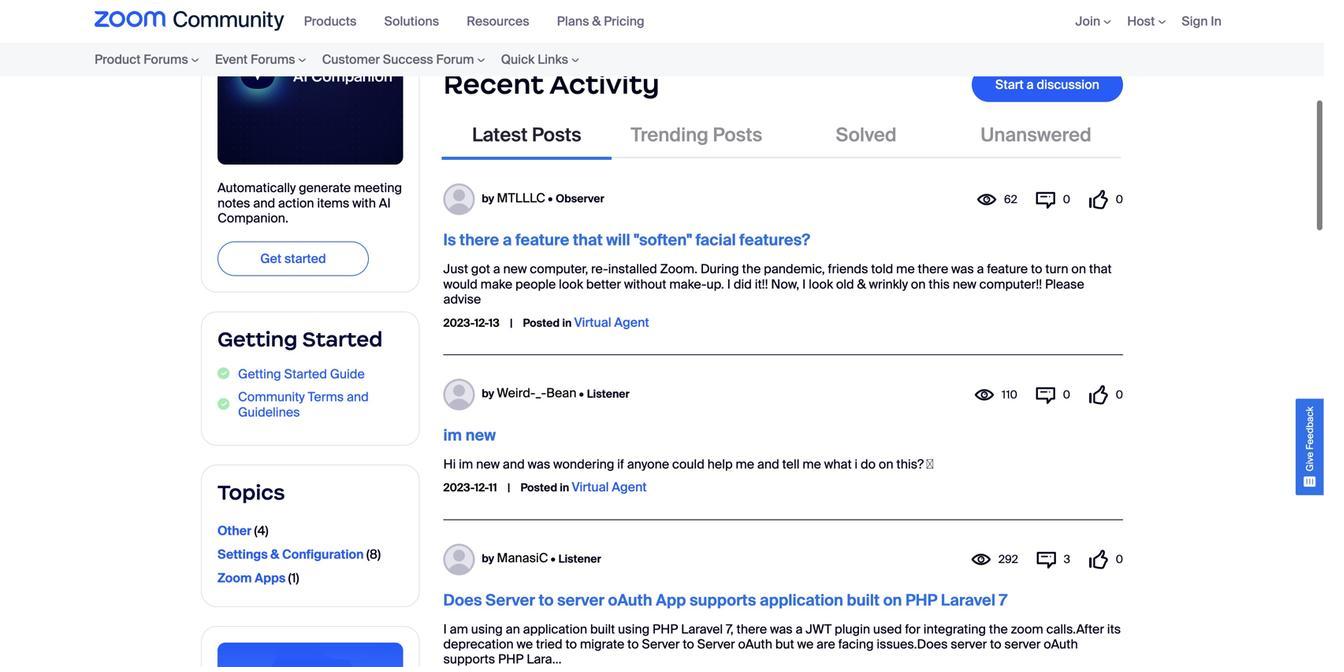 Task type: describe. For each thing, give the bounding box(es) containing it.
110
[[1002, 388, 1018, 402]]

facial
[[696, 230, 736, 250]]

a right got
[[493, 261, 500, 278]]

forums for event forums
[[251, 51, 295, 68]]

configuration
[[282, 547, 364, 563]]

to right tried
[[566, 637, 577, 653]]

0 vertical spatial that
[[573, 230, 603, 250]]

1 using from the left
[[471, 621, 503, 638]]

new right this
[[953, 276, 977, 293]]

a down "mtlllc"
[[503, 230, 512, 250]]

make-
[[669, 276, 707, 293]]

menu bar for customer success forum
[[296, 0, 664, 43]]

weird _ bean image
[[443, 379, 475, 411]]

observer
[[556, 192, 604, 206]]

on left this
[[911, 276, 926, 293]]

pricing
[[604, 13, 645, 29]]

mtlllc image
[[443, 184, 475, 215]]

unanswered
[[981, 123, 1092, 147]]

products link
[[304, 13, 368, 29]]

list containing other
[[218, 520, 403, 591]]

support articles or start a new discussion below!
[[443, 0, 1095, 24]]

apps
[[255, 570, 286, 587]]

zoom
[[218, 570, 252, 587]]

built inside i am using an application built using php laravel 7, there was a jwt plugin used for integrating the zoom calls.after its deprecation we tried to migrate to server to server oauth but we are facing issues.does server to server oauth supports php lara...
[[590, 621, 615, 638]]

2023- for is
[[443, 316, 475, 331]]

2023-12-13 | posted in virtual agent
[[443, 314, 649, 331]]

2 we from the left
[[797, 637, 814, 653]]

manasic image
[[443, 544, 475, 576]]

0 horizontal spatial me
[[736, 456, 755, 473]]

virtual agent link for there
[[574, 314, 649, 331]]

in for new
[[560, 481, 569, 496]]

a right the start
[[1027, 76, 1034, 93]]

& inside just got a new computer, re-installed zoom. during the pandemic, friends told me there was a feature to turn on that would make people look better without make-up. i did it!! now, i look old & wrinkly on this new computer!! please advise
[[857, 276, 866, 293]]

menu bar for get started
[[63, 43, 619, 76]]

listener inside by manasic • listener
[[559, 552, 601, 566]]

would
[[443, 276, 478, 293]]

62
[[1004, 192, 1018, 207]]

"soften"
[[634, 230, 692, 250]]

7,
[[726, 621, 734, 638]]

people
[[516, 276, 556, 293]]

weird-_-bean link
[[497, 385, 577, 402]]

but
[[776, 637, 794, 653]]

0 for listener
[[1116, 553, 1123, 567]]

13
[[489, 316, 500, 331]]

host link
[[1127, 13, 1166, 29]]

guidelines
[[238, 404, 300, 421]]

guide
[[330, 366, 365, 383]]

join link
[[1076, 13, 1112, 29]]

installed
[[608, 261, 657, 278]]

laravel inside i am using an application built using php laravel 7, there was a jwt plugin used for integrating the zoom calls.after its deprecation we tried to migrate to server to server oauth but we are facing issues.does server to server oauth supports php lara...
[[681, 621, 723, 638]]

what
[[824, 456, 852, 473]]

make
[[481, 276, 513, 293]]

0 horizontal spatial there
[[460, 230, 499, 250]]

in
[[1211, 13, 1222, 29]]

join
[[1076, 13, 1101, 29]]

other 4 settings & configuration 8 zoom apps 1
[[218, 523, 378, 587]]

links
[[538, 51, 568, 68]]

1 vertical spatial im
[[459, 456, 473, 473]]

help
[[708, 456, 733, 473]]

by mtlllc • observer
[[482, 190, 604, 206]]

tried
[[536, 637, 563, 653]]

1 vertical spatial php
[[653, 621, 678, 638]]

advise
[[443, 291, 481, 308]]

by weird-_-bean • listener
[[482, 385, 630, 402]]

1 vertical spatial discussion
[[1037, 76, 1100, 93]]

new right got
[[503, 261, 527, 278]]

just got a new computer, re-installed zoom. during the pandemic, friends told me there was a feature to turn on that would make people look better without make-up. i did it!! now, i look old & wrinkly on this new computer!! please advise
[[443, 261, 1112, 308]]

zoom apps link
[[218, 567, 286, 590]]

resources link
[[467, 13, 541, 29]]

other
[[218, 523, 252, 539]]

start a discussion
[[996, 76, 1100, 93]]

| for there
[[510, 316, 513, 331]]

1 horizontal spatial supports
[[690, 591, 756, 611]]

to right migrate
[[628, 637, 639, 653]]

0 vertical spatial &
[[592, 13, 601, 29]]

agent for there
[[614, 314, 649, 331]]

on right 'do'
[[879, 456, 894, 473]]

zoom.
[[660, 261, 698, 278]]

292
[[999, 553, 1018, 567]]

started for getting started guide community terms and guidelines
[[284, 366, 327, 383]]

latest
[[472, 123, 528, 147]]

a inside support articles or start a new discussion below!
[[533, 7, 540, 24]]

for
[[905, 621, 921, 638]]

are
[[817, 637, 835, 653]]

by manasic • listener
[[482, 550, 601, 567]]

2 look from the left
[[809, 276, 833, 293]]

there inside just got a new computer, re-installed zoom. during the pandemic, friends told me there was a feature to turn on that would make people look better without make-up. i did it!! now, i look old & wrinkly on this new computer!! please advise
[[918, 261, 949, 278]]

1 horizontal spatial server
[[642, 637, 680, 653]]

will
[[606, 230, 630, 250]]

did
[[734, 276, 752, 293]]

by for there
[[482, 192, 494, 206]]

event forums
[[215, 51, 295, 68]]

menu bar containing join
[[1052, 0, 1230, 43]]

mtlllc link
[[497, 190, 545, 206]]

bean
[[546, 385, 577, 402]]

plans & pricing link
[[557, 13, 656, 29]]

this
[[929, 276, 950, 293]]

community.title image
[[95, 11, 284, 32]]

generate
[[299, 180, 351, 196]]

im new
[[443, 426, 496, 446]]

virtual for new
[[572, 479, 609, 496]]

companion.
[[218, 210, 288, 227]]

recent activity
[[443, 67, 660, 101]]

quick links
[[501, 51, 568, 68]]

computer,
[[530, 261, 588, 278]]

wondering
[[553, 456, 614, 473]]

and left the tell
[[757, 456, 779, 473]]

is
[[443, 230, 456, 250]]

items
[[317, 195, 349, 211]]

0 horizontal spatial oauth
[[608, 591, 652, 611]]

1 horizontal spatial server
[[951, 637, 987, 653]]

1 vertical spatial was
[[528, 456, 550, 473]]

im new link
[[443, 426, 496, 446]]

on up used
[[883, 591, 902, 611]]

forum
[[436, 51, 474, 68]]

virtual for there
[[574, 314, 611, 331]]

now,
[[771, 276, 800, 293]]

that inside just got a new computer, re-installed zoom. during the pandemic, friends told me there was a feature to turn on that would make people look better without make-up. i did it!! now, i look old & wrinkly on this new computer!! please advise
[[1089, 261, 1112, 278]]

2 horizontal spatial i
[[803, 276, 806, 293]]

host
[[1127, 13, 1155, 29]]

just
[[443, 261, 468, 278]]

old
[[836, 276, 854, 293]]

2 horizontal spatial server
[[697, 637, 735, 653]]

does
[[443, 591, 482, 611]]

sign
[[1182, 13, 1208, 29]]

• inside the by weird-_-bean • listener
[[579, 387, 584, 401]]

do
[[861, 456, 876, 473]]

if
[[617, 456, 624, 473]]

1 horizontal spatial oauth
[[738, 637, 773, 653]]

settings & configuration link
[[218, 544, 364, 566]]

application inside i am using an application built using php laravel 7, there was a jwt plugin used for integrating the zoom calls.after its deprecation we tried to migrate to server to server oauth but we are facing issues.does server to server oauth supports php lara...
[[523, 621, 587, 638]]

to left zoom
[[990, 637, 1002, 653]]

to down by manasic • listener on the left of the page
[[539, 591, 554, 611]]

computer!!
[[980, 276, 1042, 293]]



Task type: vqa. For each thing, say whether or not it's contained in the screenshot.
menu bar containing Products
yes



Task type: locate. For each thing, give the bounding box(es) containing it.
there right "wrinkly"
[[918, 261, 949, 278]]

& up apps
[[271, 547, 279, 563]]

up.
[[707, 276, 724, 293]]

by for new
[[482, 387, 494, 401]]

product
[[95, 51, 141, 68]]

• for mtlllc
[[548, 192, 553, 206]]

0 horizontal spatial i
[[443, 621, 447, 638]]

start a discussion link
[[972, 67, 1123, 102]]

0 horizontal spatial the
[[742, 261, 761, 278]]

deprecation
[[443, 637, 514, 653]]

hi im new and was wondering if anyone could help me and tell me what i do on this? 
[[443, 456, 933, 473]]

0 horizontal spatial that
[[573, 230, 603, 250]]

0 vertical spatial |
[[510, 316, 513, 331]]

posted inside "2023-12-13 | posted in virtual agent"
[[523, 316, 560, 331]]

• inside by mtlllc • observer
[[548, 192, 553, 206]]

there
[[460, 230, 499, 250], [918, 261, 949, 278], [737, 621, 767, 638]]

1 vertical spatial agent
[[612, 479, 647, 496]]

server down 'does server to  server oauth app supports application built on php laravel 7' link
[[697, 637, 735, 653]]

sign in
[[1182, 13, 1222, 29]]

12- for there
[[475, 316, 489, 331]]

the inside i am using an application built using php laravel 7, there was a jwt plugin used for integrating the zoom calls.after its deprecation we tried to migrate to server to server oauth but we are facing issues.does server to server oauth supports php lara...
[[989, 621, 1008, 638]]

the left zoom
[[989, 621, 1008, 638]]

1 vertical spatial listener
[[559, 552, 601, 566]]

during
[[701, 261, 739, 278]]

support
[[1050, 0, 1095, 9]]

0 vertical spatial started
[[302, 327, 383, 353]]

1 horizontal spatial discussion
[[1037, 76, 1100, 93]]

the right during
[[742, 261, 761, 278]]

we left tried
[[517, 637, 533, 653]]

0 vertical spatial discussion
[[570, 7, 632, 24]]

topics
[[218, 480, 285, 506]]

server up migrate
[[557, 591, 605, 611]]

1 look from the left
[[559, 276, 583, 293]]

notes
[[218, 195, 250, 211]]

plans & pricing
[[557, 13, 645, 29]]

| inside 2023-12-11 | posted in virtual agent
[[508, 481, 510, 496]]

and right notes
[[253, 195, 275, 211]]

other link
[[218, 520, 252, 542]]

| for new
[[508, 481, 510, 496]]

posted inside 2023-12-11 | posted in virtual agent
[[521, 481, 557, 496]]

ai
[[379, 195, 391, 211]]

action
[[278, 195, 314, 211]]

feature left turn
[[987, 261, 1028, 278]]

sign in link
[[1182, 13, 1222, 29]]

0 vertical spatial laravel
[[941, 591, 996, 611]]

0 vertical spatial php
[[906, 591, 938, 611]]

below!
[[635, 7, 673, 24]]

0 vertical spatial 12-
[[475, 316, 489, 331]]

articles
[[443, 7, 486, 24]]

2023- for im
[[443, 481, 475, 496]]

started for getting started
[[302, 327, 383, 353]]

we left are
[[797, 637, 814, 653]]

getting for getting started
[[218, 327, 298, 353]]

2023- inside "2023-12-13 | posted in virtual agent"
[[443, 316, 475, 331]]

| right the 11
[[508, 481, 510, 496]]

getting started
[[218, 327, 383, 353]]

a left 'jwt'
[[796, 621, 803, 638]]

0 horizontal spatial feature
[[516, 230, 569, 250]]

that left will
[[573, 230, 603, 250]]

2 by from the top
[[482, 387, 494, 401]]

• for manasic
[[551, 552, 556, 566]]

is there a feature that will "soften" facial features? link
[[443, 230, 810, 250]]

supports inside i am using an application built using php laravel 7, there was a jwt plugin used for integrating the zoom calls.after its deprecation we tried to migrate to server to server oauth but we are facing issues.does server to server oauth supports php lara...
[[443, 652, 495, 668]]

automatically
[[218, 180, 296, 196]]

3
[[1064, 553, 1071, 567]]

1 horizontal spatial that
[[1089, 261, 1112, 278]]

0 vertical spatial •
[[548, 192, 553, 206]]

1 2023- from the top
[[443, 316, 475, 331]]

discussion inside support articles or start a new discussion below!
[[570, 7, 632, 24]]

0 vertical spatial feature
[[516, 230, 569, 250]]

1 horizontal spatial forums
[[251, 51, 295, 68]]

menu bar
[[296, 0, 664, 43], [1052, 0, 1230, 43], [63, 43, 619, 76]]

getting started heading
[[218, 327, 403, 353]]

0 horizontal spatial server
[[557, 591, 605, 611]]

1 horizontal spatial laravel
[[941, 591, 996, 611]]

1 vertical spatial the
[[989, 621, 1008, 638]]

forums right event in the top left of the page
[[251, 51, 295, 68]]

used
[[873, 621, 902, 638]]

its
[[1107, 621, 1121, 638]]

latest posts
[[472, 123, 582, 147]]

0 for bean
[[1116, 388, 1123, 402]]

2 using from the left
[[618, 621, 650, 638]]

was inside i am using an application built using php laravel 7, there was a jwt plugin used for integrating the zoom calls.after its deprecation we tried to migrate to server to server oauth but we are facing issues.does server to server oauth supports php lara...
[[770, 621, 793, 638]]

2 vertical spatial php
[[498, 652, 524, 668]]

activity
[[550, 67, 660, 101]]

built up plugin
[[847, 591, 880, 611]]

getting up community
[[238, 366, 281, 383]]

2 2023- from the top
[[443, 481, 475, 496]]

virtual agent link down if
[[572, 479, 647, 496]]

i right up.
[[727, 276, 731, 293]]

1 vertical spatial in
[[560, 481, 569, 496]]

server down app
[[642, 637, 680, 653]]

php
[[906, 591, 938, 611], [653, 621, 678, 638], [498, 652, 524, 668]]

listener right bean
[[587, 387, 630, 401]]

server right issues.does
[[951, 637, 987, 653]]

and inside getting started guide community terms and guidelines
[[347, 389, 369, 406]]

12- inside 2023-12-11 | posted in virtual agent
[[475, 481, 489, 496]]

me right the tell
[[803, 456, 821, 473]]

0 vertical spatial listener
[[587, 387, 630, 401]]

0 for observer
[[1116, 192, 1123, 207]]

that right please
[[1089, 261, 1112, 278]]

• inside by manasic • listener
[[551, 552, 556, 566]]

a right this
[[977, 261, 984, 278]]

2 vertical spatial •
[[551, 552, 556, 566]]

0 vertical spatial the
[[742, 261, 761, 278]]

by right mtlllc image
[[482, 192, 494, 206]]

using
[[471, 621, 503, 638], [618, 621, 650, 638]]

oauth left app
[[608, 591, 652, 611]]

0 horizontal spatial &
[[271, 547, 279, 563]]

2 vertical spatial &
[[271, 547, 279, 563]]

0 vertical spatial virtual
[[574, 314, 611, 331]]

1 posts from the left
[[532, 123, 582, 147]]

server down 7
[[1005, 637, 1041, 653]]

was up 2023-12-11 | posted in virtual agent
[[528, 456, 550, 473]]

in inside "2023-12-13 | posted in virtual agent"
[[562, 316, 572, 331]]

posts for trending posts
[[713, 123, 762, 147]]

to left "7,"
[[683, 637, 694, 653]]

1
[[291, 570, 296, 587]]

with
[[352, 195, 376, 211]]

2 horizontal spatial me
[[896, 261, 915, 278]]

php down app
[[653, 621, 678, 638]]

community terms and guidelines link
[[238, 389, 403, 421]]

me right told
[[896, 261, 915, 278]]

menu bar containing product forums
[[63, 43, 619, 76]]

quick
[[501, 51, 535, 68]]

& right old
[[857, 276, 866, 293]]

1 vertical spatial |
[[508, 481, 510, 496]]

new up the 11
[[476, 456, 500, 473]]

agent down if
[[612, 479, 647, 496]]

0 vertical spatial there
[[460, 230, 499, 250]]

virtual agent link for new
[[572, 479, 647, 496]]

facing
[[838, 637, 874, 653]]

1 vertical spatial by
[[482, 387, 494, 401]]

am
[[450, 621, 468, 638]]

2 vertical spatial was
[[770, 621, 793, 638]]

i
[[855, 456, 858, 473]]

1 horizontal spatial feature
[[987, 261, 1028, 278]]

does server to  server oauth app supports application built on php laravel 7
[[443, 591, 1007, 611]]

1 we from the left
[[517, 637, 533, 653]]

supports down am
[[443, 652, 495, 668]]

there up got
[[460, 230, 499, 250]]

1 vertical spatial 12-
[[475, 481, 489, 496]]

solutions link
[[384, 13, 451, 29]]

trending posts
[[631, 123, 762, 147]]

1 vertical spatial that
[[1089, 261, 1112, 278]]

0 horizontal spatial server
[[486, 591, 535, 611]]

in down the computer,
[[562, 316, 572, 331]]

jwt
[[806, 621, 832, 638]]

pandemic,
[[764, 261, 825, 278]]

application up lara... on the bottom
[[523, 621, 587, 638]]

forums for product forums
[[144, 51, 188, 68]]

getting for getting started guide community terms and guidelines
[[238, 366, 281, 383]]

posted right the 11
[[521, 481, 557, 496]]

by inside by mtlllc • observer
[[482, 192, 494, 206]]

customer success forum
[[322, 51, 474, 68]]

topics heading
[[218, 480, 403, 506]]

manasic
[[497, 550, 548, 567]]

posted
[[523, 316, 560, 331], [521, 481, 557, 496]]

| right '13' at top
[[510, 316, 513, 331]]

and down guide
[[347, 389, 369, 406]]

8
[[370, 547, 378, 563]]

2 horizontal spatial server
[[1005, 637, 1041, 653]]

1 horizontal spatial &
[[592, 13, 601, 29]]

12- down im new link
[[475, 481, 489, 496]]

posts right trending
[[713, 123, 762, 147]]

posted down people
[[523, 316, 560, 331]]

0 vertical spatial posted
[[523, 316, 560, 331]]

on
[[1072, 261, 1086, 278], [911, 276, 926, 293], [879, 456, 894, 473], [883, 591, 902, 611]]

look left old
[[809, 276, 833, 293]]

server up an
[[486, 591, 535, 611]]

me for is there a feature that will "soften" facial features?
[[896, 261, 915, 278]]

by
[[482, 192, 494, 206], [482, 387, 494, 401], [482, 552, 494, 566]]

posts down recent activity
[[532, 123, 582, 147]]

listener inside the by weird-_-bean • listener
[[587, 387, 630, 401]]

there inside i am using an application built using php laravel 7, there was a jwt plugin used for integrating the zoom calls.after its deprecation we tried to migrate to server to server oauth but we are facing issues.does server to server oauth supports php lara...
[[737, 621, 767, 638]]

1 vertical spatial virtual agent link
[[572, 479, 647, 496]]

1 vertical spatial built
[[590, 621, 615, 638]]

php up for
[[906, 591, 938, 611]]

1 horizontal spatial look
[[809, 276, 833, 293]]

0 vertical spatial was
[[952, 261, 974, 278]]

feature up the computer,
[[516, 230, 569, 250]]

i right now,
[[803, 276, 806, 293]]

event forums link
[[207, 43, 314, 76]]

0 vertical spatial agent
[[614, 314, 649, 331]]

0 horizontal spatial we
[[517, 637, 533, 653]]

0 vertical spatial virtual agent link
[[574, 314, 649, 331]]

server
[[486, 591, 535, 611], [642, 637, 680, 653], [697, 637, 735, 653]]

laravel up integrating
[[941, 591, 996, 611]]

1 vertical spatial supports
[[443, 652, 495, 668]]

1 horizontal spatial we
[[797, 637, 814, 653]]

& right plans at top
[[592, 13, 601, 29]]

new inside support articles or start a new discussion below!
[[543, 7, 567, 24]]

getting started guide link
[[238, 366, 365, 383]]

2 posts from the left
[[713, 123, 762, 147]]

posts for latest posts
[[532, 123, 582, 147]]

feature inside just got a new computer, re-installed zoom. during the pandemic, friends told me there was a feature to turn on that would make people look better without make-up. i did it!! now, i look old & wrinkly on this new computer!! please advise
[[987, 261, 1028, 278]]

im right hi at the left bottom of page
[[459, 456, 473, 473]]

started up terms at the left
[[284, 366, 327, 383]]

1 vertical spatial virtual
[[572, 479, 609, 496]]

2 vertical spatial by
[[482, 552, 494, 566]]

3 by from the top
[[482, 552, 494, 566]]

oauth right zoom
[[1044, 637, 1078, 653]]

supports up "7,"
[[690, 591, 756, 611]]

1 vertical spatial application
[[523, 621, 587, 638]]

0 horizontal spatial look
[[559, 276, 583, 293]]

1 vertical spatial laravel
[[681, 621, 723, 638]]

1 forums from the left
[[144, 51, 188, 68]]

1 12- from the top
[[475, 316, 489, 331]]

virtual down wondering
[[572, 479, 609, 496]]

discussion left below!
[[570, 7, 632, 24]]

quick links link
[[493, 43, 587, 76]]

started inside getting started guide community terms and guidelines
[[284, 366, 327, 383]]

new right start
[[543, 7, 567, 24]]

1 horizontal spatial the
[[989, 621, 1008, 638]]

me right help
[[736, 456, 755, 473]]

2 horizontal spatial oauth
[[1044, 637, 1078, 653]]

application up 'jwt'
[[760, 591, 843, 611]]

1 horizontal spatial i
[[727, 276, 731, 293]]

virtual agent link down better
[[574, 314, 649, 331]]

told
[[871, 261, 893, 278]]

0 horizontal spatial was
[[528, 456, 550, 473]]

look left re-
[[559, 276, 583, 293]]

2 vertical spatial there
[[737, 621, 767, 638]]

0 vertical spatial in
[[562, 316, 572, 331]]

turn
[[1046, 261, 1069, 278]]

0 horizontal spatial using
[[471, 621, 503, 638]]

1 horizontal spatial there
[[737, 621, 767, 638]]

12-
[[475, 316, 489, 331], [475, 481, 489, 496]]

0 vertical spatial supports
[[690, 591, 756, 611]]

get started
[[260, 251, 326, 267]]

on right turn
[[1072, 261, 1086, 278]]

listener right manasic link
[[559, 552, 601, 566]]

and inside automatically generate meeting notes and action items with ai companion.
[[253, 195, 275, 211]]

trending
[[631, 123, 709, 147]]

agent down without
[[614, 314, 649, 331]]

lara...
[[527, 652, 562, 668]]

• right mtlllc 'link' on the left
[[548, 192, 553, 206]]

an
[[506, 621, 520, 638]]

to left turn
[[1031, 261, 1043, 278]]

0 horizontal spatial forums
[[144, 51, 188, 68]]

in for there
[[562, 316, 572, 331]]

the
[[742, 261, 761, 278], [989, 621, 1008, 638]]

customer
[[322, 51, 380, 68]]

agent for new
[[612, 479, 647, 496]]

was inside just got a new computer, re-installed zoom. during the pandemic, friends told me there was a feature to turn on that would make people look better without make-up. i did it!! now, i look old & wrinkly on this new computer!! please advise
[[952, 261, 974, 278]]

2 horizontal spatial php
[[906, 591, 938, 611]]

getting inside getting started guide community terms and guidelines
[[238, 366, 281, 383]]

0 horizontal spatial laravel
[[681, 621, 723, 638]]

the inside just got a new computer, re-installed zoom. during the pandemic, friends told me there was a feature to turn on that would make people look better without make-up. i did it!! now, i look old & wrinkly on this new computer!! please advise
[[742, 261, 761, 278]]

integrating
[[924, 621, 986, 638]]

built
[[847, 591, 880, 611], [590, 621, 615, 638]]

i inside i am using an application built using php laravel 7, there was a jwt plugin used for integrating the zoom calls.after its deprecation we tried to migrate to server to server oauth but we are facing issues.does server to server oauth supports php lara...
[[443, 621, 447, 638]]

4
[[257, 523, 265, 539]]

without
[[624, 276, 666, 293]]

• right manasic link
[[551, 552, 556, 566]]

getting
[[218, 327, 298, 353], [238, 366, 281, 383]]

new down "weird _ bean" icon
[[466, 426, 496, 446]]

menu bar containing products
[[296, 0, 664, 43]]

• right bean
[[579, 387, 584, 401]]

started
[[302, 327, 383, 353], [284, 366, 327, 383]]

by inside the by weird-_-bean • listener
[[482, 387, 494, 401]]

0 vertical spatial getting
[[218, 327, 298, 353]]

solutions
[[384, 13, 439, 29]]

was right this
[[952, 261, 974, 278]]

oauth left but
[[738, 637, 773, 653]]

0 horizontal spatial php
[[498, 652, 524, 668]]

0 vertical spatial im
[[443, 426, 462, 446]]

zoom
[[1011, 621, 1044, 638]]

2 12- from the top
[[475, 481, 489, 496]]

to inside just got a new computer, re-installed zoom. during the pandemic, friends told me there was a feature to turn on that would make people look better without make-up. i did it!! now, i look old & wrinkly on this new computer!! please advise
[[1031, 261, 1043, 278]]

by inside by manasic • listener
[[482, 552, 494, 566]]

1 vertical spatial •
[[579, 387, 584, 401]]

1 by from the top
[[482, 192, 494, 206]]

0 vertical spatial 2023-
[[443, 316, 475, 331]]

by right manasic icon
[[482, 552, 494, 566]]

12- down advise
[[475, 316, 489, 331]]

1 horizontal spatial built
[[847, 591, 880, 611]]

list
[[218, 520, 403, 591]]

12- for new
[[475, 481, 489, 496]]

1 vertical spatial &
[[857, 276, 866, 293]]

2023- inside 2023-12-11 | posted in virtual agent
[[443, 481, 475, 496]]

me for im new
[[803, 456, 821, 473]]

posted for there
[[523, 316, 560, 331]]

1 vertical spatial there
[[918, 261, 949, 278]]

was left 'jwt'
[[770, 621, 793, 638]]

does server to  server oauth app supports application built on php laravel 7 link
[[443, 591, 1007, 611]]

by left weird-
[[482, 387, 494, 401]]

getting up the getting started guide link
[[218, 327, 298, 353]]

0 horizontal spatial application
[[523, 621, 587, 638]]

me inside just got a new computer, re-installed zoom. during the pandemic, friends told me there was a feature to turn on that would make people look better without make-up. i did it!! now, i look old & wrinkly on this new computer!! please advise
[[896, 261, 915, 278]]

a right start
[[533, 7, 540, 24]]

issues.does
[[877, 637, 948, 653]]

2 horizontal spatial there
[[918, 261, 949, 278]]

0 vertical spatial application
[[760, 591, 843, 611]]

0 horizontal spatial supports
[[443, 652, 495, 668]]

i left am
[[443, 621, 447, 638]]

12- inside "2023-12-13 | posted in virtual agent"
[[475, 316, 489, 331]]

0 horizontal spatial built
[[590, 621, 615, 638]]

_-
[[536, 385, 546, 402]]

1 horizontal spatial posts
[[713, 123, 762, 147]]

started up guide
[[302, 327, 383, 353]]

0 vertical spatial by
[[482, 192, 494, 206]]

php down an
[[498, 652, 524, 668]]

a inside i am using an application built using php laravel 7, there was a jwt plugin used for integrating the zoom calls.after its deprecation we tried to migrate to server to server oauth but we are facing issues.does server to server oauth supports php lara...
[[796, 621, 803, 638]]

& inside other 4 settings & configuration 8 zoom apps 1
[[271, 547, 279, 563]]

0 horizontal spatial discussion
[[570, 7, 632, 24]]

in down wondering
[[560, 481, 569, 496]]

2 horizontal spatial &
[[857, 276, 866, 293]]

2023-12-11 | posted in virtual agent
[[443, 479, 647, 496]]

1 horizontal spatial application
[[760, 591, 843, 611]]

| inside "2023-12-13 | posted in virtual agent"
[[510, 316, 513, 331]]

and up 2023-12-11 | posted in virtual agent
[[503, 456, 525, 473]]

could
[[672, 456, 705, 473]]

|
[[510, 316, 513, 331], [508, 481, 510, 496]]

posted for new
[[521, 481, 557, 496]]

solved
[[836, 123, 897, 147]]

0 vertical spatial built
[[847, 591, 880, 611]]

2 forums from the left
[[251, 51, 295, 68]]

in inside 2023-12-11 | posted in virtual agent
[[560, 481, 569, 496]]

migrate
[[580, 637, 625, 653]]

laravel left "7,"
[[681, 621, 723, 638]]

•
[[548, 192, 553, 206], [579, 387, 584, 401], [551, 552, 556, 566]]

2023- down advise
[[443, 316, 475, 331]]

plans
[[557, 13, 589, 29]]

1 vertical spatial getting
[[238, 366, 281, 383]]

i am using an application built using php laravel 7, there was a jwt plugin used for integrating the zoom calls.after its deprecation we tried to migrate to server to server oauth but we are facing issues.does server to server oauth supports php lara...
[[443, 621, 1121, 668]]

calls.after
[[1047, 621, 1104, 638]]

im up hi at the left bottom of page
[[443, 426, 462, 446]]

discussion right the start
[[1037, 76, 1100, 93]]



